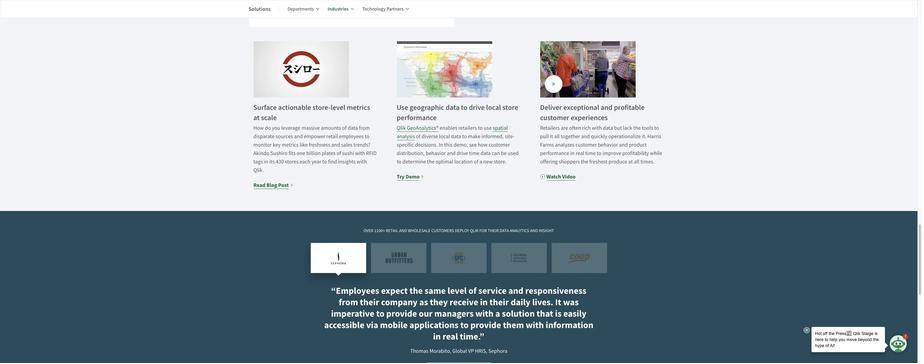 Task type: vqa. For each thing, say whether or not it's contained in the screenshot.
INTELLIGENT
no



Task type: locate. For each thing, give the bounding box(es) containing it.
1 horizontal spatial their
[[490, 297, 509, 309]]

a left them
[[496, 308, 500, 320]]

to up retailers
[[461, 103, 468, 112]]

0 vertical spatial local
[[487, 103, 501, 112]]

sephora logo - selected image
[[311, 243, 366, 273]]

try
[[397, 173, 405, 180]]

0 horizontal spatial level
[[331, 103, 346, 112]]

1 horizontal spatial metrics
[[347, 103, 370, 112]]

spatial analysis
[[397, 125, 508, 140]]

a left new
[[480, 158, 483, 165]]

provide up hris,
[[471, 320, 501, 332]]

global
[[453, 348, 467, 355]]

see
[[469, 142, 477, 149]]

with up the quickly
[[592, 125, 602, 132]]

decisions.
[[415, 142, 438, 149]]

freshness
[[309, 142, 330, 149]]

via
[[366, 320, 378, 332]]

of left new
[[474, 158, 479, 165]]

all down profitability
[[634, 158, 640, 165]]

of left service
[[469, 285, 477, 297]]

0 vertical spatial real
[[576, 150, 585, 157]]

to left "use"
[[478, 125, 483, 132]]

0 horizontal spatial provide
[[387, 308, 417, 320]]

coop netherlands logo image
[[552, 243, 607, 273]]

0 vertical spatial level
[[331, 103, 346, 112]]

information
[[546, 320, 594, 332]]

its
[[270, 158, 275, 165]]

customer down deliver
[[540, 113, 570, 123]]

to down expect
[[376, 308, 385, 320]]

and left insight in the right of the page
[[530, 228, 538, 234]]

technology
[[363, 6, 386, 12]]

for
[[480, 228, 487, 234]]

time
[[469, 150, 480, 157], [586, 150, 596, 157]]

1 vertical spatial from
[[339, 297, 358, 309]]

1 vertical spatial real
[[443, 331, 458, 343]]

geographic
[[410, 103, 445, 112]]

0 horizontal spatial all
[[555, 133, 560, 140]]

1 vertical spatial level
[[448, 285, 467, 297]]

it
[[550, 133, 553, 140]]

customer down the quickly
[[576, 142, 597, 149]]

hris,
[[475, 348, 488, 355]]

spatial analysis link
[[397, 125, 508, 140]]

0 horizontal spatial from
[[339, 297, 358, 309]]

1 vertical spatial local
[[439, 133, 450, 140]]

and up like
[[294, 133, 303, 140]]

they
[[430, 297, 448, 309]]

level right same
[[448, 285, 467, 297]]

data up enables
[[446, 103, 460, 112]]

level inside the "employees expect the same level of service and responsiveness from their company as they receive in their daily lives. it was imperative to provide our managers with a solution that is easily accessible via mobile applications to provide them with information in real time."
[[448, 285, 467, 297]]

1 vertical spatial behavior
[[426, 150, 446, 157]]

a inside the "employees expect the same level of service and responsiveness from their company as they receive in their daily lives. it was imperative to provide our managers with a solution that is easily accessible via mobile applications to provide them with information in real time."
[[496, 308, 500, 320]]

in
[[439, 142, 443, 149]]

use
[[484, 125, 492, 132]]

0 horizontal spatial local
[[439, 133, 450, 140]]

0 horizontal spatial customer
[[489, 142, 510, 149]]

optimal
[[436, 158, 454, 165]]

and down this
[[447, 150, 456, 157]]

industries link
[[328, 2, 354, 16]]

customer
[[540, 113, 570, 123], [489, 142, 510, 149], [576, 142, 597, 149]]

data
[[446, 103, 460, 112], [348, 125, 358, 132], [603, 125, 613, 132], [451, 133, 461, 140], [481, 150, 491, 157]]

in up morabito,
[[433, 331, 441, 343]]

applications
[[410, 320, 459, 332]]

metrics up employees
[[347, 103, 370, 112]]

0 horizontal spatial their
[[360, 297, 380, 309]]

behavior up improve
[[598, 142, 618, 149]]

each
[[300, 158, 311, 165]]

data left but
[[603, 125, 613, 132]]

local down 'qlik geoanalytics® enables retailers to use'
[[439, 133, 450, 140]]

local inside the use geographic data to drive local store performance
[[487, 103, 501, 112]]

data inside deliver exceptional and profitable customer experiences retailers are often rich with data but lack the tools to pull it all together and quickly operationalize it. harris farms analyzes customer behavior and product performance in real time to improve profitability while offering shoppers the freshest produce at all times.
[[603, 125, 613, 132]]

of left sushi
[[337, 150, 341, 157]]

1 horizontal spatial all
[[634, 158, 640, 165]]

gpc logo image
[[431, 243, 487, 273]]

vp
[[468, 348, 474, 355]]

1 horizontal spatial behavior
[[598, 142, 618, 149]]

local
[[487, 103, 501, 112], [439, 133, 450, 140]]

their up via
[[360, 297, 380, 309]]

0 vertical spatial all
[[555, 133, 560, 140]]

drive up location
[[457, 150, 468, 157]]

their left daily
[[490, 297, 509, 309]]

managers
[[435, 308, 474, 320]]

carousel controls region
[[249, 243, 669, 273]]

and up the experiences
[[601, 103, 613, 112]]

to down retailers
[[463, 133, 467, 140]]

1 vertical spatial a
[[496, 308, 500, 320]]

1 horizontal spatial performance
[[540, 150, 570, 157]]

1 horizontal spatial level
[[448, 285, 467, 297]]

to up freshest
[[597, 150, 602, 157]]

0 horizontal spatial performance
[[397, 113, 437, 123]]

at up how
[[254, 113, 260, 123]]

data up employees
[[348, 125, 358, 132]]

0 horizontal spatial behavior
[[426, 150, 446, 157]]

provide
[[387, 308, 417, 320], [471, 320, 501, 332]]

0 vertical spatial behavior
[[598, 142, 618, 149]]

level
[[331, 103, 346, 112], [448, 285, 467, 297]]

local inside of diverse local data to make informed, site- specific decisions. in this demo, see how customer distribution, behavior and drive time data can be used to determine the optimal location of a new store.
[[439, 133, 450, 140]]

0 horizontal spatial drive
[[457, 150, 468, 157]]

real up thomas morabito, global vp hris, sephora
[[443, 331, 458, 343]]

0 horizontal spatial metrics
[[282, 142, 299, 149]]

drive up retailers
[[469, 103, 485, 112]]

performance inside the use geographic data to drive local store performance
[[397, 113, 437, 123]]

the left same
[[410, 285, 423, 297]]

time down see
[[469, 150, 480, 157]]

industries
[[328, 6, 349, 12]]

employees
[[339, 133, 364, 140]]

at
[[254, 113, 260, 123], [629, 158, 633, 165]]

with
[[592, 125, 602, 132], [355, 150, 365, 157], [357, 158, 367, 165], [476, 308, 494, 320], [526, 320, 544, 332]]

from up employees
[[359, 125, 370, 132]]

1 vertical spatial all
[[634, 158, 640, 165]]

performance up qlik geoanalytics® "link" on the left top of page
[[397, 113, 437, 123]]

1 horizontal spatial from
[[359, 125, 370, 132]]

1 horizontal spatial and
[[530, 228, 538, 234]]

with down rfid
[[357, 158, 367, 165]]

1 horizontal spatial local
[[487, 103, 501, 112]]

use
[[397, 103, 408, 112]]

level up amounts at the top of the page
[[331, 103, 346, 112]]

imperative
[[331, 308, 375, 320]]

freshest
[[590, 158, 608, 165]]

0 horizontal spatial and
[[399, 228, 407, 234]]

store.
[[494, 158, 507, 165]]

offering
[[540, 158, 558, 165]]

tools
[[642, 125, 654, 132]]

post
[[278, 182, 289, 189]]

metrics up the fits
[[282, 142, 299, 149]]

0 vertical spatial performance
[[397, 113, 437, 123]]

behavior down in
[[426, 150, 446, 157]]

time inside of diverse local data to make informed, site- specific decisions. in this demo, see how customer distribution, behavior and drive time data can be used to determine the optimal location of a new store.
[[469, 150, 480, 157]]

in right receive
[[480, 297, 488, 309]]

drive inside the use geographic data to drive local store performance
[[469, 103, 485, 112]]

0 horizontal spatial a
[[480, 158, 483, 165]]

read
[[254, 182, 266, 189]]

real up 'shoppers'
[[576, 150, 585, 157]]

1 horizontal spatial a
[[496, 308, 500, 320]]

and
[[399, 228, 407, 234], [530, 228, 538, 234]]

the left optimal
[[427, 158, 435, 165]]

1 horizontal spatial at
[[629, 158, 633, 165]]

data inside surface actionable store-level metrics at scale how do you leverage massive amounts of data from disparate sources and empower retail employees to monitor key metrics like freshness and sales trends? akindo sushiro fits one billion plates of sushi with rfid tags in its 430 stores each year to find insights with qlik.
[[348, 125, 358, 132]]

with down service
[[476, 308, 494, 320]]

retail
[[327, 133, 338, 140]]

0 horizontal spatial time
[[469, 150, 480, 157]]

store
[[503, 103, 519, 112]]

customers
[[432, 228, 454, 234]]

billion
[[307, 150, 321, 157]]

0 vertical spatial drive
[[469, 103, 485, 112]]

at down profitability
[[629, 158, 633, 165]]

2 and from the left
[[530, 228, 538, 234]]

year
[[312, 158, 321, 165]]

1 vertical spatial drive
[[457, 150, 468, 157]]

1 horizontal spatial real
[[576, 150, 585, 157]]

sales
[[341, 142, 353, 149]]

local left store
[[487, 103, 501, 112]]

qlik geoanalytics® link
[[397, 125, 439, 132]]

sushi
[[342, 150, 354, 157]]

deliver
[[540, 103, 562, 112]]

akindo
[[254, 150, 269, 157]]

in up 'shoppers'
[[571, 150, 575, 157]]

of up employees
[[342, 125, 347, 132]]

from up accessible
[[339, 297, 358, 309]]

level inside surface actionable store-level metrics at scale how do you leverage massive amounts of data from disparate sources and empower retail employees to monitor key metrics like freshness and sales trends? akindo sushiro fits one billion plates of sushi with rfid tags in its 430 stores each year to find insights with qlik.
[[331, 103, 346, 112]]

make
[[468, 133, 481, 140]]

shoppers
[[559, 158, 580, 165]]

of
[[342, 125, 347, 132], [416, 133, 421, 140], [337, 150, 341, 157], [474, 158, 479, 165], [469, 285, 477, 297]]

at inside deliver exceptional and profitable customer experiences retailers are often rich with data but lack the tools to pull it all together and quickly operationalize it. harris farms analyzes customer behavior and product performance in real time to improve profitability while offering shoppers the freshest produce at all times.
[[629, 158, 633, 165]]

2 time from the left
[[586, 150, 596, 157]]

in left its
[[264, 158, 268, 165]]

real
[[576, 150, 585, 157], [443, 331, 458, 343]]

0 vertical spatial a
[[480, 158, 483, 165]]

performance up offering
[[540, 150, 570, 157]]

them
[[503, 320, 524, 332]]

provide down expect
[[387, 308, 417, 320]]

time inside deliver exceptional and profitable customer experiences retailers are often rich with data but lack the tools to pull it all together and quickly operationalize it. harris farms analyzes customer behavior and product performance in real time to improve profitability while offering shoppers the freshest produce at all times.
[[586, 150, 596, 157]]

1 horizontal spatial time
[[586, 150, 596, 157]]

site-
[[505, 133, 515, 140]]

tags
[[254, 158, 263, 165]]

1 vertical spatial performance
[[540, 150, 570, 157]]

spatial
[[493, 125, 508, 132]]

1 horizontal spatial drive
[[469, 103, 485, 112]]

to down receive
[[461, 320, 469, 332]]

time up freshest
[[586, 150, 596, 157]]

this
[[444, 142, 453, 149]]

solutions
[[249, 5, 271, 13]]

0 horizontal spatial at
[[254, 113, 260, 123]]

1 vertical spatial at
[[629, 158, 633, 165]]

one
[[297, 150, 305, 157]]

but
[[615, 125, 622, 132]]

all right it
[[555, 133, 560, 140]]

service
[[479, 285, 507, 297]]

0 vertical spatial from
[[359, 125, 370, 132]]

from inside the "employees expect the same level of service and responsiveness from their company as they receive in their daily lives. it was imperative to provide our managers with a solution that is easily accessible via mobile applications to provide them with information in real time."
[[339, 297, 358, 309]]

and up solution
[[509, 285, 524, 297]]

at inside surface actionable store-level metrics at scale how do you leverage massive amounts of data from disparate sources and empower retail employees to monitor key metrics like freshness and sales trends? akindo sushiro fits one billion plates of sushi with rfid tags in its 430 stores each year to find insights with qlik.
[[254, 113, 260, 123]]

times.
[[641, 158, 655, 165]]

0 horizontal spatial real
[[443, 331, 458, 343]]

pull
[[540, 133, 549, 140]]

distribution,
[[397, 150, 425, 157]]

the
[[634, 125, 641, 132], [427, 158, 435, 165], [581, 158, 589, 165], [410, 285, 423, 297]]

harris
[[648, 133, 662, 140]]

customer up can
[[489, 142, 510, 149]]

are
[[561, 125, 568, 132]]

2 their from the left
[[490, 297, 509, 309]]

and inside of diverse local data to make informed, site- specific decisions. in this demo, see how customer distribution, behavior and drive time data can be used to determine the optimal location of a new store.
[[447, 150, 456, 157]]

sources
[[276, 133, 293, 140]]

produce
[[609, 158, 628, 165]]

and right the retail
[[399, 228, 407, 234]]

and down the operationalize
[[620, 142, 628, 149]]

performance inside deliver exceptional and profitable customer experiences retailers are often rich with data but lack the tools to pull it all together and quickly operationalize it. harris farms analyzes customer behavior and product performance in real time to improve profitability while offering shoppers the freshest produce at all times.
[[540, 150, 570, 157]]

improve
[[603, 150, 622, 157]]

profitable
[[614, 103, 645, 112]]

real inside deliver exceptional and profitable customer experiences retailers are often rich with data but lack the tools to pull it all together and quickly operationalize it. harris farms analyzes customer behavior and product performance in real time to improve profitability while offering shoppers the freshest produce at all times.
[[576, 150, 585, 157]]

1 time from the left
[[469, 150, 480, 157]]

0 vertical spatial at
[[254, 113, 260, 123]]

qlik
[[470, 228, 479, 234]]

and down the retail
[[332, 142, 340, 149]]

qlik geoanalytics® enables retailers to use
[[397, 125, 493, 132]]



Task type: describe. For each thing, give the bounding box(es) containing it.
customer inside of diverse local data to make informed, site- specific decisions. in this demo, see how customer distribution, behavior and drive time data can be used to determine the optimal location of a new store.
[[489, 142, 510, 149]]

how
[[254, 125, 264, 132]]

stores
[[285, 158, 299, 165]]

is
[[555, 308, 562, 320]]

with inside deliver exceptional and profitable customer experiences retailers are often rich with data but lack the tools to pull it all together and quickly operationalize it. harris farms analyzes customer behavior and product performance in real time to improve profitability while offering shoppers the freshest produce at all times.
[[592, 125, 602, 132]]

1 vertical spatial metrics
[[282, 142, 299, 149]]

it.
[[642, 133, 647, 140]]

1 horizontal spatial customer
[[540, 113, 570, 123]]

quotes carousel region
[[0, 243, 918, 363]]

read blog post
[[254, 182, 289, 189]]

2 horizontal spatial customer
[[576, 142, 597, 149]]

0 vertical spatial metrics
[[347, 103, 370, 112]]

1100+
[[374, 228, 385, 234]]

the inside of diverse local data to make informed, site- specific decisions. in this demo, see how customer distribution, behavior and drive time data can be used to determine the optimal location of a new store.
[[427, 158, 435, 165]]

of inside the "employees expect the same level of service and responsiveness from their company as they receive in their daily lives. it was imperative to provide our managers with a solution that is easily accessible via mobile applications to provide them with information in real time."
[[469, 285, 477, 297]]

scale
[[261, 113, 277, 123]]

in inside deliver exceptional and profitable customer experiences retailers are often rich with data but lack the tools to pull it all together and quickly operationalize it. harris farms analyzes customer behavior and product performance in real time to improve profitability while offering shoppers the freshest produce at all times.
[[571, 150, 575, 157]]

to up trends?
[[365, 133, 370, 140]]

lives.
[[533, 297, 554, 309]]

as
[[420, 297, 428, 309]]

empower
[[304, 133, 326, 140]]

expect
[[381, 285, 408, 297]]

demo,
[[454, 142, 468, 149]]

video
[[563, 173, 576, 180]]

farms
[[540, 142, 554, 149]]

often
[[570, 125, 581, 132]]

solutions menu bar
[[249, 2, 418, 16]]

deliver exceptional and profitable customer experiences retailers are often rich with data but lack the tools to pull it all together and quickly operationalize it. harris farms analyzes customer behavior and product performance in real time to improve profitability while offering shoppers the freshest produce at all times.
[[540, 103, 663, 165]]

technology partners link
[[363, 2, 409, 16]]

while
[[650, 150, 663, 157]]

same
[[425, 285, 446, 297]]

thomas morabito, global vp hris, sephora
[[410, 348, 508, 355]]

drive inside of diverse local data to make informed, site- specific decisions. in this demo, see how customer distribution, behavior and drive time data can be used to determine the optimal location of a new store.
[[457, 150, 468, 157]]

qlik
[[397, 125, 406, 132]]

rich
[[583, 125, 591, 132]]

insight
[[539, 228, 554, 234]]

partners
[[387, 6, 404, 12]]

find
[[328, 158, 337, 165]]

experiences
[[571, 113, 608, 123]]

daily
[[511, 297, 531, 309]]

a inside of diverse local data to make informed, site- specific decisions. in this demo, see how customer distribution, behavior and drive time data can be used to determine the optimal location of a new store.
[[480, 158, 483, 165]]

technology partners
[[363, 6, 404, 12]]

can
[[492, 150, 500, 157]]

surface actionable store-level metrics at scale how do you leverage massive amounts of data from disparate sources and empower retail employees to monitor key metrics like freshness and sales trends? akindo sushiro fits one billion plates of sushi with rfid tags in its 430 stores each year to find insights with qlik.
[[254, 103, 377, 174]]

specific
[[397, 142, 414, 149]]

the left freshest
[[581, 158, 589, 165]]

plates
[[322, 150, 336, 157]]

amounts
[[321, 125, 341, 132]]

the right lack
[[634, 125, 641, 132]]

430
[[276, 158, 284, 165]]

easily
[[564, 308, 587, 320]]

retail
[[386, 228, 399, 234]]

the inside the "employees expect the same level of service and responsiveness from their company as they receive in their daily lives. it was imperative to provide our managers with a solution that is easily accessible via mobile applications to provide them with information in real time."
[[410, 285, 423, 297]]

data up new
[[481, 150, 491, 157]]

their
[[488, 228, 499, 234]]

watch
[[547, 173, 562, 180]]

and down "rich"
[[582, 133, 590, 140]]

wholesale
[[408, 228, 431, 234]]

from inside surface actionable store-level metrics at scale how do you leverage massive amounts of data from disparate sources and empower retail employees to monitor key metrics like freshness and sales trends? akindo sushiro fits one billion plates of sushi with rfid tags in its 430 stores each year to find insights with qlik.
[[359, 125, 370, 132]]

departments
[[288, 6, 314, 12]]

of down qlik geoanalytics® "link" on the left top of page
[[416, 133, 421, 140]]

to inside the use geographic data to drive local store performance
[[461, 103, 468, 112]]

with down trends?
[[355, 150, 365, 157]]

behavior inside of diverse local data to make informed, site- specific decisions. in this demo, see how customer distribution, behavior and drive time data can be used to determine the optimal location of a new store.
[[426, 150, 446, 157]]

real inside the "employees expect the same level of service and responsiveness from their company as they receive in their daily lives. it was imperative to provide our managers with a solution that is easily accessible via mobile applications to provide them with information in real time."
[[443, 331, 458, 343]]

actionable
[[278, 103, 311, 112]]

rfid
[[366, 150, 377, 157]]

be
[[501, 150, 507, 157]]

over 1100+ retail and wholesale customers deploy qlik for their data analytics and insight
[[364, 228, 554, 234]]

do
[[265, 125, 271, 132]]

store-
[[313, 103, 331, 112]]

to down distribution,
[[397, 158, 402, 165]]

behavior inside deliver exceptional and profitable customer experiences retailers are often rich with data but lack the tools to pull it all together and quickly operationalize it. harris farms analyzes customer behavior and product performance in real time to improve profitability while offering shoppers the freshest produce at all times.
[[598, 142, 618, 149]]

surface
[[254, 103, 277, 112]]

it
[[556, 297, 562, 309]]

global apparel retailer logo image
[[492, 243, 547, 273]]

to up harris
[[655, 125, 659, 132]]

demo
[[406, 173, 420, 180]]

mobile
[[380, 320, 408, 332]]

1 and from the left
[[399, 228, 407, 234]]

data inside the use geographic data to drive local store performance
[[446, 103, 460, 112]]

fits
[[289, 150, 296, 157]]

accessible
[[324, 320, 365, 332]]

morabito,
[[430, 348, 452, 355]]

that
[[537, 308, 554, 320]]

over
[[364, 228, 374, 234]]

in inside surface actionable store-level metrics at scale how do you leverage massive amounts of data from disparate sources and empower retail employees to monitor key metrics like freshness and sales trends? akindo sushiro fits one billion plates of sushi with rfid tags in its 430 stores each year to find insights with qlik.
[[264, 158, 268, 165]]

to left the find
[[323, 158, 327, 165]]

"employees expect the same level of service and responsiveness from their company as they receive in their daily lives. it was imperative to provide our managers with a solution that is easily accessible via mobile applications to provide them with information in real time."
[[324, 285, 594, 343]]

data up demo,
[[451, 133, 461, 140]]

data
[[500, 228, 509, 234]]

try demo link
[[397, 173, 424, 181]]

1 their from the left
[[360, 297, 380, 309]]

disparate
[[254, 133, 275, 140]]

quickly
[[591, 133, 608, 140]]

departments link
[[288, 2, 320, 16]]

deploy
[[455, 228, 469, 234]]

with right them
[[526, 320, 544, 332]]

massive
[[302, 125, 320, 132]]

sushiro
[[271, 150, 288, 157]]

1 horizontal spatial provide
[[471, 320, 501, 332]]

retailers
[[459, 125, 477, 132]]

location
[[455, 158, 473, 165]]

and inside the "employees expect the same level of service and responsiveness from their company as they receive in their daily lives. it was imperative to provide our managers with a solution that is easily accessible via mobile applications to provide them with information in real time."
[[509, 285, 524, 297]]

enables
[[440, 125, 458, 132]]

operationalize
[[609, 133, 641, 140]]



